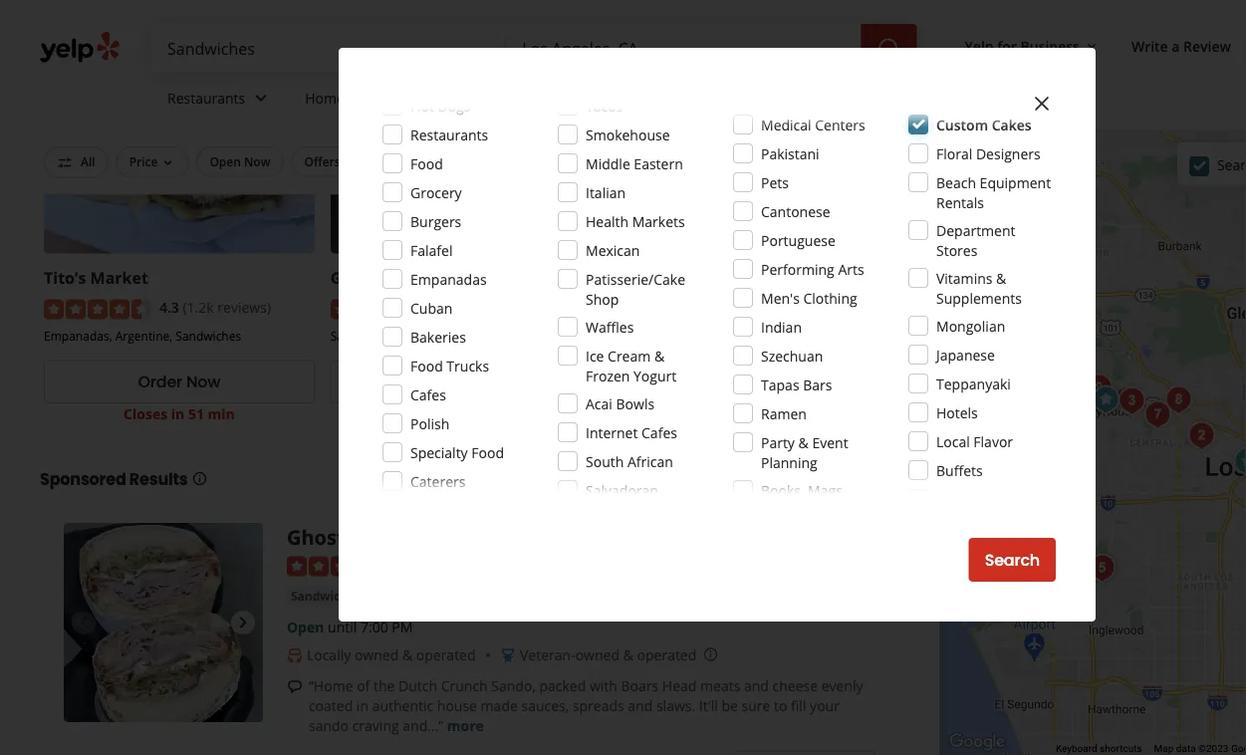 Task type: locate. For each thing, give the bounding box(es) containing it.
caterers
[[411, 472, 466, 491]]

hot inside button
[[780, 153, 801, 170]]

and down boars
[[628, 697, 653, 716]]

sando down caterers
[[351, 524, 412, 551]]

of
[[357, 677, 370, 696]]

services right the 'auto'
[[495, 88, 548, 107]]

firehouse subs
[[617, 267, 737, 289]]

vitamins
[[937, 269, 993, 287]]

restaurants up filters group
[[411, 125, 488, 144]]

0 horizontal spatial now
[[186, 371, 221, 394]]

in down of
[[357, 697, 369, 716]]

1 horizontal spatial 24 chevron down v2 image
[[405, 86, 429, 110]]

1 vertical spatial 4.8 star rating image
[[287, 557, 395, 577]]

1 vertical spatial 7:00
[[361, 619, 388, 637]]

data
[[1177, 743, 1196, 755]]

& inside the party & event planning
[[799, 433, 809, 452]]

order now link
[[44, 360, 315, 404]]

tapas
[[761, 375, 800, 394]]

write a review link
[[1124, 28, 1240, 64]]

open until 7:00 pm down view website
[[403, 405, 529, 424]]

1 owned from the left
[[355, 646, 399, 665]]

home services link
[[289, 72, 445, 130]]

4.8 star rating image
[[331, 300, 438, 320], [287, 557, 395, 577]]

shop up waffles at top
[[586, 289, 619, 308]]

&
[[997, 269, 1007, 287], [655, 346, 665, 365], [799, 433, 809, 452], [803, 501, 813, 520], [402, 646, 413, 665], [623, 646, 634, 665]]

grocery
[[411, 183, 462, 202]]

for inside filters group
[[687, 153, 704, 170]]

& left video at the bottom
[[803, 501, 813, 520]]

mags,
[[808, 481, 846, 500]]

1 vertical spatial sandwiches
[[291, 589, 361, 605]]

food up grocery
[[411, 154, 443, 173]]

owned up the the
[[355, 646, 399, 665]]

0 vertical spatial for
[[998, 36, 1017, 55]]

0 horizontal spatial in
[[171, 405, 185, 424]]

all about the bread image
[[1108, 380, 1148, 420]]

reservations button
[[412, 146, 512, 177]]

0 horizontal spatial sandwiches,
[[331, 328, 399, 344]]

pm down website
[[508, 405, 529, 424]]

info icon image
[[703, 647, 719, 663], [703, 647, 719, 663]]

1 vertical spatial open until 7:00 pm
[[287, 619, 413, 637]]

1 horizontal spatial reviews)
[[780, 299, 834, 318]]

food
[[411, 154, 443, 173], [748, 328, 776, 344], [411, 356, 443, 375], [472, 443, 504, 462]]

south african
[[586, 452, 673, 471]]

designers
[[976, 144, 1041, 163]]

0 horizontal spatial 24 chevron down v2 image
[[249, 86, 273, 110]]

empanadas,
[[44, 328, 112, 344]]

51
[[188, 405, 204, 424]]

2 vertical spatial open
[[287, 619, 324, 637]]

1 horizontal spatial restaurants
[[411, 125, 488, 144]]

0 vertical spatial and
[[804, 153, 826, 170]]

sandwiches down '4.3 (1.2k reviews)'
[[176, 328, 241, 344]]

more link
[[447, 717, 484, 736]]

for right 'yelp'
[[998, 36, 1017, 55]]

2 vertical spatial and
[[628, 697, 653, 716]]

for for yelp
[[998, 36, 1017, 55]]

operated
[[416, 646, 476, 665], [637, 646, 697, 665]]

and up sure
[[744, 677, 769, 696]]

until up locally
[[328, 619, 357, 637]]

©2023
[[1199, 743, 1229, 755]]

operated for veteran-owned & operated
[[637, 646, 697, 665]]

1 horizontal spatial offers
[[533, 153, 569, 170]]

floral
[[937, 144, 973, 163]]

waffles
[[586, 317, 634, 336]]

all
[[81, 153, 95, 170]]

until down view website
[[444, 405, 473, 424]]

1 vertical spatial now
[[186, 371, 221, 394]]

sandwiches, down 3.7 star rating image
[[651, 328, 719, 344]]

firehouse subs image
[[1228, 442, 1247, 482]]

1 horizontal spatial in
[[357, 697, 369, 716]]

0 horizontal spatial open
[[210, 153, 241, 170]]

2 sandwiches, from the left
[[651, 328, 719, 344]]

& up yogurt
[[655, 346, 665, 365]]

0 vertical spatial open
[[210, 153, 241, 170]]

next image
[[231, 611, 255, 635]]

1 horizontal spatial operated
[[637, 646, 697, 665]]

delis, sandwiches, fast food
[[617, 328, 776, 344]]

african
[[628, 452, 673, 471]]

1 vertical spatial and
[[744, 677, 769, 696]]

reviews)
[[218, 299, 271, 318], [780, 299, 834, 318]]

offers
[[304, 153, 340, 170], [533, 153, 569, 170]]

1 horizontal spatial owned
[[576, 646, 620, 665]]

in left 51
[[171, 405, 185, 424]]

shop
[[435, 267, 474, 289], [586, 289, 619, 308], [417, 524, 466, 551]]

shop up 4.8
[[435, 267, 474, 289]]

pakistani
[[761, 144, 820, 163]]

1 vertical spatial ghost sando shop link
[[287, 524, 466, 551]]

offers left takeout
[[533, 153, 569, 170]]

0 vertical spatial restaurants
[[167, 88, 245, 107]]

& up dutch
[[402, 646, 413, 665]]

0 vertical spatial ghost sando shop
[[331, 267, 474, 289]]

1 horizontal spatial now
[[244, 153, 271, 170]]

auto
[[461, 88, 492, 107]]

medical centers
[[761, 115, 866, 134]]

1 horizontal spatial sandwiches,
[[651, 328, 719, 344]]

ghost sando shop link down falafel
[[331, 267, 474, 289]]

services right the home
[[348, 88, 401, 107]]

0 horizontal spatial and
[[628, 697, 653, 716]]

4.8 star rating image up sandwiches link
[[287, 557, 395, 577]]

veteran-owned & operated
[[520, 646, 697, 665]]

sando
[[382, 267, 430, 289], [351, 524, 412, 551]]

hot inside search dialog
[[411, 96, 434, 115]]

now inside the "order now" link
[[186, 371, 221, 394]]

middle
[[586, 154, 630, 173]]

2 horizontal spatial and
[[804, 153, 826, 170]]

health
[[586, 212, 629, 231]]

2 offers from the left
[[533, 153, 569, 170]]

japanese
[[937, 345, 995, 364]]

7:00 up the locally owned & operated
[[361, 619, 388, 637]]

video
[[817, 501, 853, 520]]

map data ©2023 goo
[[1154, 743, 1247, 755]]

open down view
[[403, 405, 440, 424]]

cafes up african
[[642, 423, 678, 442]]

sponsored
[[40, 468, 126, 491]]

locally owned & operated
[[307, 646, 476, 665]]

1 vertical spatial sando
[[351, 524, 412, 551]]

24 chevron down v2 image left dogs
[[405, 86, 429, 110]]

sandwiches up locally
[[291, 589, 361, 605]]

pm right 8:30
[[795, 405, 816, 424]]

2 horizontal spatial pm
[[795, 405, 816, 424]]

2 reviews) from the left
[[780, 299, 834, 318]]

yelp
[[965, 36, 994, 55]]

4.8 star rating image up sandwiches, delis
[[331, 300, 438, 320]]

1 horizontal spatial cafes
[[642, 423, 678, 442]]

ghost
[[331, 267, 377, 289], [287, 524, 345, 551]]

previous image
[[72, 611, 96, 635]]

open down restaurants link
[[210, 153, 241, 170]]

now up 51
[[186, 371, 221, 394]]

restaurants up open now
[[167, 88, 245, 107]]

0 horizontal spatial reviews)
[[218, 299, 271, 318]]

reviews) for order now
[[218, 299, 271, 318]]

open until 7:00 pm up locally
[[287, 619, 413, 637]]

ghost sando shop link up sandwiches link
[[287, 524, 466, 551]]

1 offers from the left
[[304, 153, 340, 170]]

1 services from the left
[[348, 88, 401, 107]]

sando down falafel
[[382, 267, 430, 289]]

food down the (53
[[748, 328, 776, 344]]

indian
[[761, 317, 802, 336]]

0 horizontal spatial services
[[348, 88, 401, 107]]

restaurants inside business categories element
[[167, 88, 245, 107]]

7:00 down website
[[477, 405, 504, 424]]

and
[[804, 153, 826, 170], [744, 677, 769, 696], [628, 697, 653, 716]]

slideshow element
[[64, 524, 263, 723]]

1 vertical spatial ghost sando shop image
[[64, 524, 263, 723]]

cafes up polish
[[411, 385, 446, 404]]

restaurants inside search dialog
[[411, 125, 488, 144]]

search image
[[877, 37, 901, 61]]

department stores
[[937, 221, 1016, 260]]

0 horizontal spatial hot
[[411, 96, 434, 115]]

burgers
[[411, 212, 462, 231]]

0 horizontal spatial 7:00
[[361, 619, 388, 637]]

now for open now
[[244, 153, 271, 170]]

2 operated from the left
[[637, 646, 697, 665]]

reviews) for get directions
[[780, 299, 834, 318]]

medical
[[761, 115, 812, 134]]

0 vertical spatial ghost
[[331, 267, 377, 289]]

owned up with
[[576, 646, 620, 665]]

local
[[937, 432, 970, 451]]

24 chevron down v2 image inside restaurants link
[[249, 86, 273, 110]]

for inside the user actions "element"
[[998, 36, 1017, 55]]

sponsored results
[[40, 468, 188, 491]]

0 horizontal spatial operated
[[416, 646, 476, 665]]

1 horizontal spatial 7:00
[[477, 405, 504, 424]]

tito's market link
[[44, 267, 148, 289]]

4.3 star rating image
[[44, 300, 151, 320]]

ghost up sandwiches button at bottom
[[287, 524, 345, 551]]

keyboard
[[1056, 743, 1098, 755]]

ghost sando shop image
[[1087, 380, 1126, 420], [64, 524, 263, 723]]

dogs
[[438, 96, 471, 115]]

ghost sando shop down falafel
[[331, 267, 474, 289]]

2 24 chevron down v2 image from the left
[[405, 86, 429, 110]]

offers delivery button
[[291, 146, 404, 177]]

sando
[[309, 717, 349, 736]]

equipment
[[980, 173, 1051, 192]]

1 horizontal spatial sandwiches
[[291, 589, 361, 605]]

and left the new
[[804, 153, 826, 170]]

2 services from the left
[[495, 88, 548, 107]]

1 vertical spatial open
[[403, 405, 440, 424]]

0 vertical spatial in
[[171, 405, 185, 424]]

closes
[[124, 405, 168, 424]]

3.7 (53 reviews)
[[733, 299, 834, 318]]

operated up crunch
[[416, 646, 476, 665]]

ghost sando shop up sandwiches link
[[287, 524, 466, 551]]

more
[[447, 717, 484, 736]]

acai
[[586, 394, 613, 413]]

hot up pets
[[780, 153, 801, 170]]

firehouse subs link
[[617, 267, 737, 289]]

1 horizontal spatial for
[[998, 36, 1017, 55]]

1 vertical spatial hot
[[780, 153, 801, 170]]

food right specialty
[[472, 443, 504, 462]]

0 vertical spatial hot
[[411, 96, 434, 115]]

hot left dogs
[[411, 96, 434, 115]]

now down restaurants link
[[244, 153, 271, 170]]

1 vertical spatial cafes
[[642, 423, 678, 442]]

1 horizontal spatial services
[[495, 88, 548, 107]]

0 vertical spatial sando
[[382, 267, 430, 289]]

offers takeout button
[[520, 146, 632, 177]]

for right good
[[687, 153, 704, 170]]

food down bakeries
[[411, 356, 443, 375]]

0 horizontal spatial offers
[[304, 153, 340, 170]]

now inside open now button
[[244, 153, 271, 170]]

results
[[129, 468, 188, 491]]

polish
[[411, 414, 450, 433]]

hot and new
[[780, 153, 855, 170]]

& up supplements in the top right of the page
[[997, 269, 1007, 287]]

1 sandwiches, from the left
[[331, 328, 399, 344]]

0 horizontal spatial sandwiches
[[176, 328, 241, 344]]

1 reviews) from the left
[[218, 299, 271, 318]]

ghost up sandwiches, delis
[[331, 267, 377, 289]]

0 horizontal spatial cafes
[[411, 385, 446, 404]]

sando,
[[492, 677, 536, 696]]

16 locally owned v2 image
[[287, 648, 303, 664]]

for for good
[[687, 153, 704, 170]]

0 horizontal spatial for
[[687, 153, 704, 170]]

operated for locally owned & operated
[[416, 646, 476, 665]]

oui melrose image
[[1112, 381, 1152, 421]]

None search field
[[151, 24, 921, 72]]

the
[[374, 677, 395, 696]]

with
[[590, 677, 618, 696]]

brothers sandwich shop image
[[1182, 416, 1222, 456]]

1 horizontal spatial hot
[[780, 153, 801, 170]]

now
[[244, 153, 271, 170], [186, 371, 221, 394]]

falafel
[[411, 241, 453, 260]]

1 vertical spatial for
[[687, 153, 704, 170]]

0 vertical spatial now
[[244, 153, 271, 170]]

subs
[[700, 267, 737, 289]]

1 vertical spatial ghost sando shop
[[287, 524, 466, 551]]

1 horizontal spatial ghost sando shop image
[[1087, 380, 1126, 420]]

(1.2k
[[183, 299, 214, 318]]

1 vertical spatial shop
[[586, 289, 619, 308]]

0 vertical spatial shop
[[435, 267, 474, 289]]

offers left delivery on the left of page
[[304, 153, 340, 170]]

department
[[937, 221, 1016, 240]]

pm up the locally owned & operated
[[392, 619, 413, 637]]

0 vertical spatial sandwiches
[[176, 328, 241, 344]]

specialty food
[[411, 443, 504, 462]]

operated up head
[[637, 646, 697, 665]]

& up planning at the right bottom of page
[[799, 433, 809, 452]]

and inside button
[[804, 153, 826, 170]]

& inside ice cream & frozen yogurt
[[655, 346, 665, 365]]

1 vertical spatial in
[[357, 697, 369, 716]]

map region
[[927, 24, 1247, 755]]

shop down caterers
[[417, 524, 466, 551]]

map
[[1154, 743, 1174, 755]]

tapas bars
[[761, 375, 833, 394]]

1 vertical spatial restaurants
[[411, 125, 488, 144]]

(53
[[756, 299, 777, 318]]

0 horizontal spatial restaurants
[[167, 88, 245, 107]]

custom
[[937, 115, 989, 134]]

offers delivery
[[304, 153, 391, 170]]

2 vertical spatial shop
[[417, 524, 466, 551]]

beach
[[937, 173, 977, 192]]

eastern
[[634, 154, 683, 173]]

0 horizontal spatial ghost sando shop image
[[64, 524, 263, 723]]

0 horizontal spatial owned
[[355, 646, 399, 665]]

pets
[[761, 173, 789, 192]]

2 owned from the left
[[576, 646, 620, 665]]

food trucks
[[411, 356, 489, 375]]

1 24 chevron down v2 image from the left
[[249, 86, 273, 110]]

until left 8:30
[[731, 405, 760, 424]]

auto services
[[461, 88, 548, 107]]

1 vertical spatial ghost
[[287, 524, 345, 551]]

24 chevron down v2 image inside home services link
[[405, 86, 429, 110]]

0 vertical spatial open until 7:00 pm
[[403, 405, 529, 424]]

now for order now
[[186, 371, 221, 394]]

sandwiches, left delis
[[331, 328, 399, 344]]

made
[[481, 697, 518, 716]]

open up the 16 locally owned v2 image on the left of the page
[[287, 619, 324, 637]]

24 chevron down v2 image left the home
[[249, 86, 273, 110]]

0 horizontal spatial pm
[[392, 619, 413, 637]]

mike's deli image
[[1083, 549, 1122, 588], [1083, 549, 1122, 588]]

tito's
[[44, 267, 86, 289]]

24 chevron down v2 image
[[249, 86, 273, 110], [405, 86, 429, 110]]

1 operated from the left
[[416, 646, 476, 665]]

sandwiches,
[[331, 328, 399, 344], [651, 328, 719, 344]]



Task type: vqa. For each thing, say whether or not it's contained in the screenshot.
Hot Dogs
yes



Task type: describe. For each thing, give the bounding box(es) containing it.
1 horizontal spatial until
[[444, 405, 473, 424]]

get
[[698, 371, 726, 394]]

internet cafes
[[586, 423, 678, 442]]

markets
[[632, 212, 685, 231]]

yelp for business button
[[957, 28, 1108, 64]]

local flavor
[[937, 432, 1013, 451]]

open now button
[[197, 146, 283, 177]]

& inside vitamins & supplements
[[997, 269, 1007, 287]]

larchmont village wine spirits & cheese image
[[1138, 395, 1178, 435]]

books, mags, music & video
[[761, 481, 853, 520]]

party
[[761, 433, 795, 452]]

specialty
[[411, 443, 468, 462]]

ghost sando shop image
[[1087, 380, 1126, 420]]

0 vertical spatial 4.8 star rating image
[[331, 300, 438, 320]]

& inside books, mags, music & video
[[803, 501, 813, 520]]

16 chevron down v2 image
[[1084, 39, 1100, 55]]

services for home services
[[348, 88, 401, 107]]

smokehouse
[[586, 125, 670, 144]]

shop for topmost ghost sando shop link
[[435, 267, 474, 289]]

market
[[90, 267, 148, 289]]

filters group
[[40, 146, 872, 178]]

acai bowls
[[586, 394, 655, 413]]

tito's market
[[44, 267, 148, 289]]

ghost for bottommost ghost sando shop link
[[287, 524, 345, 551]]

ghost for topmost ghost sando shop link
[[331, 267, 377, 289]]

party & event planning
[[761, 433, 849, 472]]

goo
[[1232, 743, 1247, 755]]

business categories element
[[151, 72, 1247, 130]]

16 veteran owned v2 image
[[500, 648, 516, 664]]

empanadas
[[411, 270, 487, 288]]

new
[[829, 153, 855, 170]]

ggiata delicatessen image
[[1159, 380, 1199, 420]]

slaws.
[[657, 697, 696, 716]]

restaurants link
[[151, 72, 289, 130]]

frozen
[[586, 366, 630, 385]]

view website link
[[331, 360, 602, 404]]

8:30
[[764, 405, 791, 424]]

event
[[813, 433, 849, 452]]

firehouse
[[617, 267, 696, 289]]

0 vertical spatial cafes
[[411, 385, 446, 404]]

user actions element
[[949, 28, 1247, 68]]

4.3
[[159, 299, 179, 318]]

portuguese
[[761, 231, 836, 250]]

3.7 star rating image
[[617, 300, 725, 320]]

home services
[[305, 88, 401, 107]]

auto services link
[[445, 72, 592, 130]]

16 speech v2 image
[[287, 680, 303, 696]]

cantonese
[[761, 202, 831, 221]]

vitamins & supplements
[[937, 269, 1022, 307]]

sauces,
[[522, 697, 569, 716]]

keyboard shortcuts button
[[1056, 742, 1143, 755]]

floral designers
[[937, 144, 1041, 163]]

stores
[[937, 241, 978, 260]]

0 vertical spatial ghost sando shop link
[[331, 267, 474, 289]]

searc
[[1218, 155, 1247, 174]]

& up boars
[[623, 646, 634, 665]]

all'antico vinaio image
[[927, 542, 967, 581]]

hot for hot dogs
[[411, 96, 434, 115]]

4.3 (1.2k reviews)
[[159, 299, 271, 318]]

open inside button
[[210, 153, 241, 170]]

offers for offers takeout
[[533, 153, 569, 170]]

sure
[[742, 697, 771, 716]]

health markets
[[586, 212, 685, 231]]

patisserie/cake
[[586, 270, 686, 288]]

offers for offers delivery
[[304, 153, 340, 170]]

2 horizontal spatial until
[[731, 405, 760, 424]]

shop inside the patisserie/cake shop
[[586, 289, 619, 308]]

good for dinner button
[[640, 146, 759, 177]]

closes in 51 min
[[124, 405, 235, 424]]

4.8
[[446, 299, 470, 318]]

packed
[[540, 677, 586, 696]]

min
[[208, 405, 235, 424]]

sandwiches inside button
[[291, 589, 361, 605]]

planning
[[761, 453, 818, 472]]

view
[[414, 371, 451, 394]]

0 vertical spatial 7:00
[[477, 405, 504, 424]]

shop for bottommost ghost sando shop link
[[417, 524, 466, 551]]

sandwiches, delis
[[331, 328, 430, 344]]

get directions
[[698, 371, 808, 394]]

"home of the dutch crunch sando, packed with boars head meats and cheese evenly coated in authentic house made sauces, spreads and slaws. it'll be sure to fill your sando craving and…"
[[309, 677, 864, 736]]

cheese
[[773, 677, 818, 696]]

tacos
[[586, 96, 623, 115]]

0 vertical spatial ghost sando shop image
[[1087, 380, 1126, 420]]

3.7
[[733, 299, 753, 318]]

1 horizontal spatial pm
[[508, 405, 529, 424]]

owned for locally
[[355, 646, 399, 665]]

crunch
[[441, 677, 488, 696]]

ramen
[[761, 404, 807, 423]]

argentine,
[[115, 328, 173, 344]]

dinner
[[707, 153, 746, 170]]

trucks
[[447, 356, 489, 375]]

supplements
[[937, 288, 1022, 307]]

veteran-
[[520, 646, 576, 665]]

rentals
[[937, 193, 985, 212]]

in inside "home of the dutch crunch sando, packed with boars head meats and cheese evenly coated in authentic house made sauces, spreads and slaws. it'll be sure to fill your sando craving and…"
[[357, 697, 369, 716]]

search dialog
[[0, 0, 1247, 755]]

website
[[455, 371, 519, 394]]

business
[[1021, 36, 1080, 55]]

services for auto services
[[495, 88, 548, 107]]

2 horizontal spatial open
[[403, 405, 440, 424]]

books,
[[761, 481, 805, 500]]

and…"
[[403, 717, 444, 736]]

0 horizontal spatial until
[[328, 619, 357, 637]]

16 filter v2 image
[[57, 155, 73, 171]]

your
[[810, 697, 840, 716]]

flavor
[[974, 432, 1013, 451]]

24 chevron down v2 image for restaurants
[[249, 86, 273, 110]]

shortcuts
[[1100, 743, 1143, 755]]

24 chevron down v2 image for home services
[[405, 86, 429, 110]]

16 info v2 image
[[192, 471, 208, 487]]

owned for veteran-
[[576, 646, 620, 665]]

home
[[305, 88, 345, 107]]

ggiata - west hollywood image
[[1080, 368, 1119, 408]]

1 horizontal spatial open
[[287, 619, 324, 637]]

google image
[[944, 729, 1010, 755]]

teppanyaki
[[937, 374, 1011, 393]]

centers
[[815, 115, 866, 134]]

bars
[[803, 375, 833, 394]]

write
[[1132, 36, 1169, 55]]

1 horizontal spatial and
[[744, 677, 769, 696]]

salvadoran
[[586, 481, 659, 500]]

hot for hot and new
[[780, 153, 801, 170]]

cuban
[[411, 298, 453, 317]]

house
[[437, 697, 477, 716]]

close image
[[1030, 92, 1054, 116]]

takeout
[[572, 153, 619, 170]]



